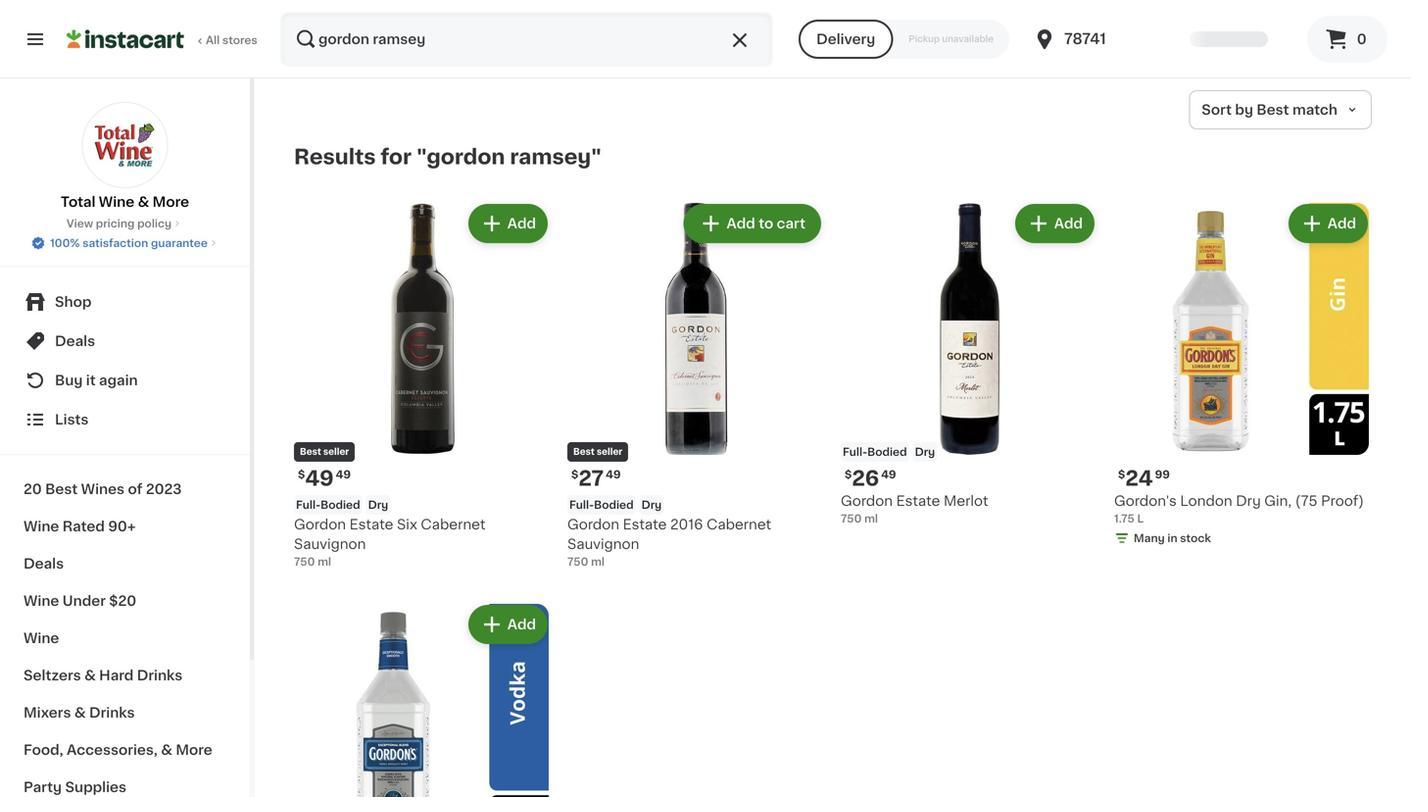 Task type: vqa. For each thing, say whether or not it's contained in the screenshot.
ADD related to Gordon's London Dry Gin, (75 Proof)
yes



Task type: describe. For each thing, give the bounding box(es) containing it.
100%
[[50, 238, 80, 249]]

mixers & drinks
[[24, 706, 135, 720]]

wine rated 90+
[[24, 520, 136, 533]]

many
[[1134, 533, 1165, 544]]

26
[[852, 468, 880, 489]]

service type group
[[799, 20, 1010, 59]]

2 horizontal spatial bodied
[[868, 447, 907, 457]]

ml for 49
[[318, 556, 331, 567]]

20
[[24, 482, 42, 496]]

Best match Sort by field
[[1189, 90, 1372, 129]]

wines
[[81, 482, 125, 496]]

under
[[63, 594, 106, 608]]

gordon estate merlot 750 ml
[[841, 494, 989, 524]]

buy it again
[[55, 374, 138, 387]]

sauvignon for 49
[[294, 537, 366, 551]]

london
[[1181, 494, 1233, 508]]

1 vertical spatial deals
[[24, 557, 64, 571]]

gordon estate six cabernet sauvignon 750 ml
[[294, 518, 486, 567]]

all
[[206, 35, 220, 46]]

stores
[[222, 35, 257, 46]]

more for food, accessories, & more
[[176, 743, 212, 757]]

add to cart button
[[686, 206, 820, 241]]

seller for 49
[[323, 448, 349, 456]]

$ for 49
[[298, 469, 305, 480]]

49 for 49
[[336, 469, 351, 480]]

product group containing 49
[[294, 200, 552, 570]]

add for gordon's london dry gin, (75 proof)
[[1328, 217, 1357, 230]]

hard
[[99, 669, 134, 682]]

buy it again link
[[12, 361, 238, 400]]

add to cart
[[727, 217, 806, 230]]

instacart logo image
[[67, 27, 184, 51]]

add button for gordon estate six cabernet sauvignon
[[470, 206, 546, 241]]

dry up gordon estate six cabernet sauvignon 750 ml
[[368, 499, 388, 510]]

$ 26 49
[[845, 468, 897, 489]]

more for total wine & more
[[153, 195, 189, 209]]

lists link
[[12, 400, 238, 439]]

add inside button
[[727, 217, 756, 230]]

results
[[294, 147, 376, 167]]

wine for wine rated 90+
[[24, 520, 59, 533]]

again
[[99, 374, 138, 387]]

$ for 26
[[845, 469, 852, 480]]

delivery button
[[799, 20, 893, 59]]

mixers & drinks link
[[12, 694, 238, 731]]

total wine & more logo image
[[82, 102, 168, 188]]

accessories,
[[67, 743, 158, 757]]

seltzers & hard drinks link
[[12, 657, 238, 694]]

total
[[61, 195, 95, 209]]

$ 24 99
[[1119, 468, 1170, 489]]

mixers
[[24, 706, 71, 720]]

24
[[1126, 468, 1154, 489]]

to
[[759, 217, 774, 230]]

wine under $20 link
[[12, 582, 238, 620]]

0 vertical spatial drinks
[[137, 669, 183, 682]]

cart
[[777, 217, 806, 230]]

$ 27 49
[[572, 468, 621, 489]]

shop
[[55, 295, 92, 309]]

merlot
[[944, 494, 989, 508]]

food, accessories, & more
[[24, 743, 212, 757]]

satisfaction
[[82, 238, 148, 249]]

wine for wine under $20
[[24, 594, 59, 608]]

1 deals link from the top
[[12, 322, 238, 361]]

many in stock
[[1134, 533, 1212, 544]]

90+
[[108, 520, 136, 533]]

0 vertical spatial deals
[[55, 334, 95, 348]]

ml for 27
[[591, 556, 605, 567]]

0
[[1357, 32, 1367, 46]]

78741 button
[[1033, 12, 1151, 67]]

gordon's london dry gin, (75 proof) 1.75 l
[[1115, 494, 1365, 524]]

total wine & more link
[[61, 102, 189, 212]]

estate inside gordon estate merlot 750 ml
[[897, 494, 941, 508]]

99
[[1155, 469, 1170, 480]]

$ for 24
[[1119, 469, 1126, 480]]

wine rated 90+ link
[[12, 508, 238, 545]]

0 horizontal spatial drinks
[[89, 706, 135, 720]]

product group containing 24
[[1115, 200, 1372, 550]]

1.75
[[1115, 513, 1135, 524]]

2 deals link from the top
[[12, 545, 238, 582]]

sort by best match
[[1202, 103, 1338, 117]]

wine up "pricing"
[[99, 195, 134, 209]]

Search field
[[282, 14, 772, 65]]

l
[[1138, 513, 1144, 524]]

by
[[1236, 103, 1254, 117]]

100% satisfaction guarantee
[[50, 238, 208, 249]]

100% satisfaction guarantee button
[[30, 231, 219, 251]]

bodied for 27
[[594, 499, 634, 510]]

sauvignon for 27
[[568, 537, 640, 551]]

cabernet for 49
[[421, 518, 486, 531]]

seller for 27
[[597, 448, 623, 456]]

gordon for 27
[[568, 518, 620, 531]]

in
[[1168, 533, 1178, 544]]

750 for 27
[[568, 556, 589, 567]]

gin,
[[1265, 494, 1292, 508]]

750 for 49
[[294, 556, 315, 567]]

2 horizontal spatial full-
[[843, 447, 868, 457]]

shop link
[[12, 282, 238, 322]]

view
[[67, 218, 93, 229]]

dry up gordon estate merlot 750 ml
[[915, 447, 935, 457]]

estate for 49
[[350, 518, 393, 531]]

estate for 27
[[623, 518, 667, 531]]

wine under $20
[[24, 594, 136, 608]]

"gordon
[[417, 147, 505, 167]]

all stores link
[[67, 12, 259, 67]]

add button for gordon estate merlot
[[1017, 206, 1093, 241]]

full-bodied dry for 49
[[296, 499, 388, 510]]

party supplies link
[[12, 769, 238, 797]]



Task type: locate. For each thing, give the bounding box(es) containing it.
best inside 20 best wines of 2023 'link'
[[45, 482, 78, 496]]

add for gordon estate six cabernet sauvignon
[[508, 217, 536, 230]]

full- for 27
[[570, 499, 594, 510]]

49 for 27
[[606, 469, 621, 480]]

ml down $ 49 49
[[318, 556, 331, 567]]

supplies
[[65, 780, 126, 794]]

$ inside $ 27 49
[[572, 469, 579, 480]]

gordon down $ 49 49
[[294, 518, 346, 531]]

full-bodied dry down $ 27 49
[[570, 499, 662, 510]]

2 seller from the left
[[597, 448, 623, 456]]

bodied up $ 26 49
[[868, 447, 907, 457]]

seltzers & hard drinks
[[24, 669, 183, 682]]

food, accessories, & more link
[[12, 731, 238, 769]]

deals link
[[12, 322, 238, 361], [12, 545, 238, 582]]

estate
[[897, 494, 941, 508], [350, 518, 393, 531], [623, 518, 667, 531]]

750
[[841, 513, 862, 524], [294, 556, 315, 567], [568, 556, 589, 567]]

3 $ from the left
[[845, 469, 852, 480]]

drinks up accessories,
[[89, 706, 135, 720]]

dry inside gordon's london dry gin, (75 proof) 1.75 l
[[1236, 494, 1261, 508]]

$
[[298, 469, 305, 480], [572, 469, 579, 480], [845, 469, 852, 480], [1119, 469, 1126, 480]]

750 inside gordon estate merlot 750 ml
[[841, 513, 862, 524]]

sauvignon down $ 49 49
[[294, 537, 366, 551]]

1 vertical spatial drinks
[[89, 706, 135, 720]]

view pricing policy
[[67, 218, 172, 229]]

ml down $ 27 49
[[591, 556, 605, 567]]

2 horizontal spatial estate
[[897, 494, 941, 508]]

ml inside gordon estate 2016 cabernet sauvignon 750 ml
[[591, 556, 605, 567]]

2 horizontal spatial ml
[[865, 513, 878, 524]]

best inside best match sort by field
[[1257, 103, 1290, 117]]

full-
[[843, 447, 868, 457], [296, 499, 321, 510], [570, 499, 594, 510]]

1 horizontal spatial gordon
[[568, 518, 620, 531]]

deals link up again
[[12, 322, 238, 361]]

more
[[153, 195, 189, 209], [176, 743, 212, 757]]

estate inside gordon estate six cabernet sauvignon 750 ml
[[350, 518, 393, 531]]

1 horizontal spatial estate
[[623, 518, 667, 531]]

seller
[[323, 448, 349, 456], [597, 448, 623, 456]]

full- for 49
[[296, 499, 321, 510]]

1 horizontal spatial cabernet
[[707, 518, 772, 531]]

20 best wines of 2023
[[24, 482, 182, 496]]

750 inside gordon estate 2016 cabernet sauvignon 750 ml
[[568, 556, 589, 567]]

1 sauvignon from the left
[[294, 537, 366, 551]]

49 for 26
[[881, 469, 897, 480]]

$ for 27
[[572, 469, 579, 480]]

more inside "link"
[[176, 743, 212, 757]]

1 horizontal spatial drinks
[[137, 669, 183, 682]]

seller up $ 49 49
[[323, 448, 349, 456]]

0 horizontal spatial full-
[[296, 499, 321, 510]]

product group
[[294, 200, 552, 570], [568, 200, 825, 570], [841, 200, 1099, 526], [1115, 200, 1372, 550], [294, 601, 552, 797]]

ramsey"
[[510, 147, 602, 167]]

49 inside $ 26 49
[[881, 469, 897, 480]]

1 $ from the left
[[298, 469, 305, 480]]

gordon down 26
[[841, 494, 893, 508]]

best seller for 27
[[573, 448, 623, 456]]

cabernet inside gordon estate six cabernet sauvignon 750 ml
[[421, 518, 486, 531]]

full-bodied dry down $ 49 49
[[296, 499, 388, 510]]

best seller up $ 49 49
[[300, 448, 349, 456]]

estate left six
[[350, 518, 393, 531]]

0 vertical spatial deals link
[[12, 322, 238, 361]]

dry up gordon estate 2016 cabernet sauvignon 750 ml
[[642, 499, 662, 510]]

1 vertical spatial more
[[176, 743, 212, 757]]

1 horizontal spatial 750
[[568, 556, 589, 567]]

1 horizontal spatial ml
[[591, 556, 605, 567]]

750 down $ 49 49
[[294, 556, 315, 567]]

bodied down $ 49 49
[[321, 499, 360, 510]]

seller up $ 27 49
[[597, 448, 623, 456]]

1 vertical spatial deals link
[[12, 545, 238, 582]]

gordon inside gordon estate 2016 cabernet sauvignon 750 ml
[[568, 518, 620, 531]]

gordon's
[[1115, 494, 1177, 508]]

estate left merlot
[[897, 494, 941, 508]]

best seller
[[300, 448, 349, 456], [573, 448, 623, 456]]

750 down 27
[[568, 556, 589, 567]]

1 horizontal spatial full-bodied dry
[[570, 499, 662, 510]]

dry left gin,
[[1236, 494, 1261, 508]]

gordon down 27
[[568, 518, 620, 531]]

& up the party supplies link
[[161, 743, 172, 757]]

more up the party supplies link
[[176, 743, 212, 757]]

49 inside $ 27 49
[[606, 469, 621, 480]]

deals
[[55, 334, 95, 348], [24, 557, 64, 571]]

$ 49 49
[[298, 468, 351, 489]]

ml inside gordon estate six cabernet sauvignon 750 ml
[[318, 556, 331, 567]]

cabernet
[[421, 518, 486, 531], [707, 518, 772, 531]]

gordon inside gordon estate six cabernet sauvignon 750 ml
[[294, 518, 346, 531]]

party supplies
[[24, 780, 126, 794]]

policy
[[137, 218, 172, 229]]

0 horizontal spatial full-bodied dry
[[296, 499, 388, 510]]

for
[[381, 147, 412, 167]]

full- up 26
[[843, 447, 868, 457]]

None search field
[[280, 12, 774, 67]]

0 horizontal spatial 750
[[294, 556, 315, 567]]

78741
[[1065, 32, 1107, 46]]

cabernet right six
[[421, 518, 486, 531]]

2 best seller from the left
[[573, 448, 623, 456]]

best seller up $ 27 49
[[573, 448, 623, 456]]

ml inside gordon estate merlot 750 ml
[[865, 513, 878, 524]]

0 horizontal spatial seller
[[323, 448, 349, 456]]

deals down shop
[[55, 334, 95, 348]]

1 horizontal spatial best seller
[[573, 448, 623, 456]]

it
[[86, 374, 96, 387]]

estate inside gordon estate 2016 cabernet sauvignon 750 ml
[[623, 518, 667, 531]]

full-bodied dry
[[843, 447, 935, 457], [296, 499, 388, 510], [570, 499, 662, 510]]

2 horizontal spatial gordon
[[841, 494, 893, 508]]

1 seller from the left
[[323, 448, 349, 456]]

1 best seller from the left
[[300, 448, 349, 456]]

proof)
[[1322, 494, 1365, 508]]

0 horizontal spatial gordon
[[294, 518, 346, 531]]

wine for wine
[[24, 631, 59, 645]]

full-bodied dry up $ 26 49
[[843, 447, 935, 457]]

2 $ from the left
[[572, 469, 579, 480]]

deals link up $20
[[12, 545, 238, 582]]

drinks right hard on the left
[[137, 669, 183, 682]]

wine link
[[12, 620, 238, 657]]

2 cabernet from the left
[[707, 518, 772, 531]]

best right by
[[1257, 103, 1290, 117]]

gordon for 49
[[294, 518, 346, 531]]

& left hard on the left
[[84, 669, 96, 682]]

2 sauvignon from the left
[[568, 537, 640, 551]]

seltzers
[[24, 669, 81, 682]]

2 horizontal spatial full-bodied dry
[[843, 447, 935, 457]]

product group containing 27
[[568, 200, 825, 570]]

product group containing 26
[[841, 200, 1099, 526]]

best right 20
[[45, 482, 78, 496]]

best up 27
[[573, 448, 595, 456]]

$20
[[109, 594, 136, 608]]

results for "gordon ramsey"
[[294, 147, 602, 167]]

buy
[[55, 374, 83, 387]]

estate left 2016
[[623, 518, 667, 531]]

49
[[305, 468, 334, 489], [336, 469, 351, 480], [606, 469, 621, 480], [881, 469, 897, 480]]

best up $ 49 49
[[300, 448, 321, 456]]

20 best wines of 2023 link
[[12, 471, 238, 508]]

full- down 27
[[570, 499, 594, 510]]

best seller for 49
[[300, 448, 349, 456]]

0 button
[[1308, 16, 1388, 63]]

& up policy
[[138, 195, 149, 209]]

deals down 'wine rated 90+'
[[24, 557, 64, 571]]

total wine & more
[[61, 195, 189, 209]]

1 horizontal spatial full-
[[570, 499, 594, 510]]

gordon estate 2016 cabernet sauvignon 750 ml
[[568, 518, 772, 567]]

guarantee
[[151, 238, 208, 249]]

match
[[1293, 103, 1338, 117]]

49 inside $ 49 49
[[336, 469, 351, 480]]

sauvignon down $ 27 49
[[568, 537, 640, 551]]

full-bodied dry for 27
[[570, 499, 662, 510]]

dry
[[915, 447, 935, 457], [1236, 494, 1261, 508], [368, 499, 388, 510], [642, 499, 662, 510]]

2023
[[146, 482, 182, 496]]

27
[[579, 468, 604, 489]]

ml down $ 26 49
[[865, 513, 878, 524]]

delivery
[[817, 32, 876, 46]]

view pricing policy link
[[67, 216, 183, 231]]

0 vertical spatial more
[[153, 195, 189, 209]]

0 horizontal spatial cabernet
[[421, 518, 486, 531]]

1 horizontal spatial sauvignon
[[568, 537, 640, 551]]

sort
[[1202, 103, 1232, 117]]

more up policy
[[153, 195, 189, 209]]

rated
[[63, 520, 105, 533]]

cabernet right 2016
[[707, 518, 772, 531]]

sauvignon inside gordon estate 2016 cabernet sauvignon 750 ml
[[568, 537, 640, 551]]

add button
[[470, 206, 546, 241], [1017, 206, 1093, 241], [1291, 206, 1367, 241], [470, 607, 546, 642]]

0 horizontal spatial estate
[[350, 518, 393, 531]]

bodied down $ 27 49
[[594, 499, 634, 510]]

wine down 20
[[24, 520, 59, 533]]

cabernet inside gordon estate 2016 cabernet sauvignon 750 ml
[[707, 518, 772, 531]]

1 cabernet from the left
[[421, 518, 486, 531]]

bodied
[[868, 447, 907, 457], [321, 499, 360, 510], [594, 499, 634, 510]]

sauvignon inside gordon estate six cabernet sauvignon 750 ml
[[294, 537, 366, 551]]

wine up seltzers
[[24, 631, 59, 645]]

& right the mixers
[[74, 706, 86, 720]]

pricing
[[96, 218, 135, 229]]

0 horizontal spatial best seller
[[300, 448, 349, 456]]

1 horizontal spatial bodied
[[594, 499, 634, 510]]

six
[[397, 518, 417, 531]]

cabernet for 27
[[707, 518, 772, 531]]

750 down 26
[[841, 513, 862, 524]]

4 $ from the left
[[1119, 469, 1126, 480]]

full- down $ 49 49
[[296, 499, 321, 510]]

$ inside $ 26 49
[[845, 469, 852, 480]]

$ inside $ 49 49
[[298, 469, 305, 480]]

1 horizontal spatial seller
[[597, 448, 623, 456]]

0 horizontal spatial ml
[[318, 556, 331, 567]]

lists
[[55, 413, 89, 426]]

$ inside $ 24 99
[[1119, 469, 1126, 480]]

0 horizontal spatial sauvignon
[[294, 537, 366, 551]]

all stores
[[206, 35, 257, 46]]

(75
[[1296, 494, 1318, 508]]

add for gordon estate merlot
[[1055, 217, 1083, 230]]

add
[[508, 217, 536, 230], [727, 217, 756, 230], [1055, 217, 1083, 230], [1328, 217, 1357, 230], [508, 618, 536, 631]]

750 inside gordon estate six cabernet sauvignon 750 ml
[[294, 556, 315, 567]]

2016
[[670, 518, 703, 531]]

product group containing add
[[294, 601, 552, 797]]

2 horizontal spatial 750
[[841, 513, 862, 524]]

of
[[128, 482, 143, 496]]

ml
[[865, 513, 878, 524], [318, 556, 331, 567], [591, 556, 605, 567]]

gordon inside gordon estate merlot 750 ml
[[841, 494, 893, 508]]

bodied for 49
[[321, 499, 360, 510]]

stock
[[1181, 533, 1212, 544]]

add button for gordon's london dry gin, (75 proof)
[[1291, 206, 1367, 241]]

food,
[[24, 743, 63, 757]]

& inside "link"
[[161, 743, 172, 757]]

party
[[24, 780, 62, 794]]

0 horizontal spatial bodied
[[321, 499, 360, 510]]

wine left under
[[24, 594, 59, 608]]

&
[[138, 195, 149, 209], [84, 669, 96, 682], [74, 706, 86, 720], [161, 743, 172, 757]]



